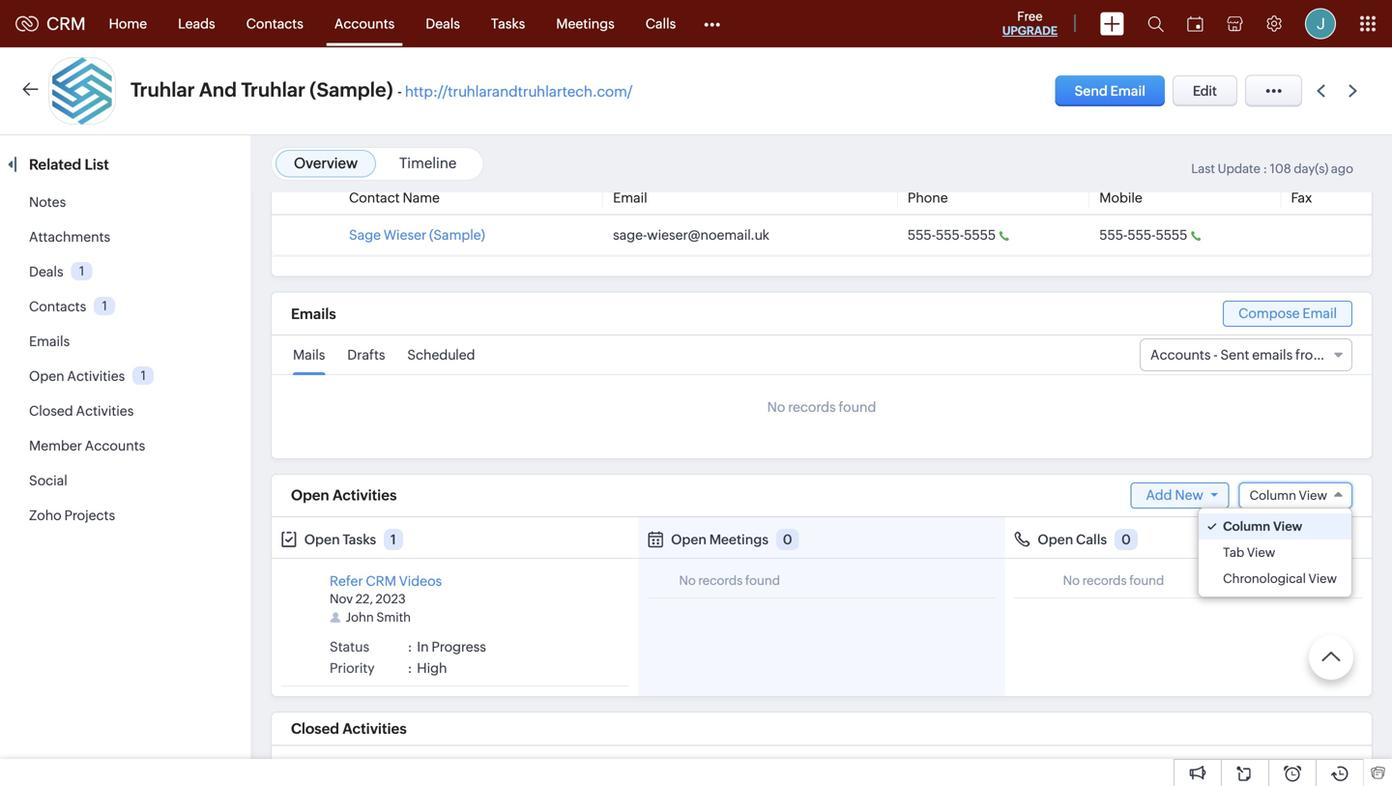Task type: locate. For each thing, give the bounding box(es) containing it.
0 horizontal spatial deals link
[[29, 264, 63, 279]]

search image
[[1148, 15, 1164, 32]]

555-555-5555 down phone link
[[908, 227, 996, 243]]

column view for list box containing column view
[[1224, 519, 1303, 534]]

closed activities down the open activities link
[[29, 403, 134, 419]]

1 horizontal spatial open activities
[[291, 487, 397, 504]]

2 horizontal spatial accounts
[[1151, 347, 1211, 363]]

accounts left sent
[[1151, 347, 1211, 363]]

no for open calls
[[1064, 573, 1080, 588]]

1 horizontal spatial email
[[1111, 83, 1146, 99]]

email
[[1111, 83, 1146, 99], [613, 190, 648, 206], [1303, 305, 1338, 321]]

1 horizontal spatial records
[[788, 399, 836, 415]]

http://truhlarandtruhlartech.com/
[[405, 83, 633, 100]]

emails
[[1253, 347, 1293, 363]]

logo image
[[15, 16, 39, 31]]

1 vertical spatial meetings
[[710, 532, 769, 547]]

truhlar
[[131, 79, 195, 101], [241, 79, 305, 101]]

0 vertical spatial accounts
[[334, 16, 395, 31]]

- down the accounts link
[[398, 83, 402, 100]]

open meetings
[[671, 532, 769, 547]]

1 horizontal spatial 0
[[1122, 532, 1131, 547]]

view up chronological
[[1247, 545, 1276, 560]]

wieser@noemail.uk
[[647, 227, 770, 243]]

2 horizontal spatial found
[[1130, 573, 1165, 588]]

open activities
[[29, 368, 125, 384], [291, 487, 397, 504]]

search element
[[1136, 0, 1176, 47]]

found
[[839, 399, 877, 415], [746, 573, 780, 588], [1130, 573, 1165, 588]]

emails
[[291, 305, 336, 322], [29, 334, 70, 349]]

found for open meetings
[[746, 573, 780, 588]]

1 for deals
[[79, 264, 84, 278]]

1 vertical spatial emails
[[29, 334, 70, 349]]

1 right the open activities link
[[141, 368, 146, 383]]

1 horizontal spatial calls
[[1076, 532, 1108, 547]]

no records found
[[768, 399, 877, 415], [679, 573, 780, 588], [1064, 573, 1165, 588]]

108
[[1270, 162, 1292, 176]]

contacts link up emails link
[[29, 299, 86, 314]]

0 vertical spatial column view
[[1250, 488, 1328, 503]]

0 horizontal spatial no
[[679, 573, 696, 588]]

0 vertical spatial email
[[1111, 83, 1146, 99]]

records
[[788, 399, 836, 415], [699, 573, 743, 588], [1083, 573, 1127, 588]]

(sample) down 'name' on the top
[[429, 227, 485, 243]]

deals link up truhlar and truhlar (sample) - http://truhlarandtruhlartech.com/
[[410, 0, 476, 47]]

accounts for accounts - sent emails from crm
[[1151, 347, 1211, 363]]

0 vertical spatial contacts link
[[231, 0, 319, 47]]

column view
[[1250, 488, 1328, 503], [1224, 519, 1303, 534]]

1 vertical spatial :
[[408, 639, 412, 655]]

crm link
[[15, 14, 86, 34]]

sage wieser (sample)
[[349, 227, 485, 243]]

column view up column view option
[[1250, 488, 1328, 503]]

upgrade
[[1003, 24, 1058, 37]]

1 horizontal spatial contacts link
[[231, 0, 319, 47]]

1 horizontal spatial closed
[[291, 720, 339, 737]]

1 vertical spatial column view
[[1224, 519, 1303, 534]]

status
[[330, 639, 370, 655]]

: left 108
[[1264, 162, 1268, 176]]

1 vertical spatial column
[[1224, 519, 1271, 534]]

tasks up the refer
[[343, 532, 376, 547]]

0 horizontal spatial contacts
[[29, 299, 86, 314]]

closed activities
[[29, 403, 134, 419], [291, 720, 407, 737]]

crm
[[46, 14, 86, 34], [1329, 347, 1359, 363], [366, 573, 396, 589]]

column view up "tab view" option
[[1224, 519, 1303, 534]]

1 vertical spatial tasks
[[343, 532, 376, 547]]

- left sent
[[1214, 347, 1218, 363]]

0 horizontal spatial crm
[[46, 14, 86, 34]]

column inside field
[[1250, 488, 1297, 503]]

deals inside deals link
[[426, 16, 460, 31]]

1 horizontal spatial found
[[839, 399, 877, 415]]

view down "tab view" option
[[1309, 571, 1338, 586]]

closed activities link
[[29, 403, 134, 419]]

sage-
[[613, 227, 647, 243]]

0 horizontal spatial accounts
[[85, 438, 145, 454]]

email up sage-
[[613, 190, 648, 206]]

tasks
[[491, 16, 525, 31], [343, 532, 376, 547]]

0 horizontal spatial 0
[[783, 532, 793, 547]]

overview link
[[294, 155, 358, 172]]

:
[[1264, 162, 1268, 176], [408, 639, 412, 655], [408, 660, 412, 676]]

emails link
[[29, 334, 70, 349]]

0 horizontal spatial -
[[398, 83, 402, 100]]

edit button
[[1173, 75, 1238, 106]]

view up "tab view" option
[[1274, 519, 1303, 534]]

555-555-5555
[[908, 227, 996, 243], [1100, 227, 1188, 243]]

contacts link right leads
[[231, 0, 319, 47]]

zoho projects
[[29, 508, 115, 523]]

meetings link
[[541, 0, 630, 47]]

deals left tasks link
[[426, 16, 460, 31]]

sage wieser (sample) link
[[349, 227, 485, 243]]

column view for column view field
[[1250, 488, 1328, 503]]

0 horizontal spatial email
[[613, 190, 648, 206]]

1 horizontal spatial emails
[[291, 305, 336, 322]]

sage-wieser@noemail.uk
[[613, 227, 770, 243]]

emails up mails
[[291, 305, 336, 322]]

create menu element
[[1089, 0, 1136, 47]]

5555
[[964, 227, 996, 243], [1156, 227, 1188, 243]]

(sample)
[[310, 79, 393, 101], [429, 227, 485, 243]]

2 5555 from the left
[[1156, 227, 1188, 243]]

0 horizontal spatial 555-555-5555
[[908, 227, 996, 243]]

1 horizontal spatial truhlar
[[241, 79, 305, 101]]

2 vertical spatial :
[[408, 660, 412, 676]]

email up from
[[1303, 305, 1338, 321]]

column up tab view
[[1224, 519, 1271, 534]]

1 vertical spatial -
[[1214, 347, 1218, 363]]

column view inside field
[[1250, 488, 1328, 503]]

Column View field
[[1240, 482, 1353, 509]]

view up column view option
[[1299, 488, 1328, 503]]

1 horizontal spatial deals link
[[410, 0, 476, 47]]

0 vertical spatial closed activities
[[29, 403, 134, 419]]

emails up the open activities link
[[29, 334, 70, 349]]

1 vertical spatial email
[[613, 190, 648, 206]]

2 vertical spatial crm
[[366, 573, 396, 589]]

mobile
[[1100, 190, 1143, 206]]

deals link
[[410, 0, 476, 47], [29, 264, 63, 279]]

2 0 from the left
[[1122, 532, 1131, 547]]

view for "tab view" option
[[1247, 545, 1276, 560]]

open activities up open tasks
[[291, 487, 397, 504]]

add new
[[1147, 487, 1204, 503]]

tab
[[1224, 545, 1245, 560]]

view inside option
[[1247, 545, 1276, 560]]

contact name
[[349, 190, 440, 206]]

: for : high
[[408, 660, 412, 676]]

tasks up http://truhlarandtruhlartech.com/ link
[[491, 16, 525, 31]]

email for send email
[[1111, 83, 1146, 99]]

1 vertical spatial deals link
[[29, 264, 63, 279]]

1 5555 from the left
[[964, 227, 996, 243]]

open activities up "closed activities" link
[[29, 368, 125, 384]]

1 0 from the left
[[783, 532, 793, 547]]

contact name link
[[349, 190, 440, 206]]

contacts right leads 'link'
[[246, 16, 304, 31]]

555-
[[908, 227, 936, 243], [936, 227, 964, 243], [1100, 227, 1128, 243], [1128, 227, 1156, 243]]

: left 'in' at the left bottom of page
[[408, 639, 412, 655]]

0 horizontal spatial closed
[[29, 403, 73, 419]]

contact
[[349, 190, 400, 206]]

accounts up truhlar and truhlar (sample) - http://truhlarandtruhlartech.com/
[[334, 16, 395, 31]]

2 horizontal spatial crm
[[1329, 347, 1359, 363]]

0 vertical spatial meetings
[[556, 16, 615, 31]]

1 555- from the left
[[908, 227, 936, 243]]

truhlar and truhlar (sample) - http://truhlarandtruhlartech.com/
[[131, 79, 633, 101]]

ago
[[1332, 162, 1354, 176]]

meetings
[[556, 16, 615, 31], [710, 532, 769, 547]]

view inside option
[[1274, 519, 1303, 534]]

found for open calls
[[1130, 573, 1165, 588]]

: left high
[[408, 660, 412, 676]]

closed up member
[[29, 403, 73, 419]]

fax link
[[1292, 190, 1313, 206]]

http://truhlarandtruhlartech.com/ link
[[405, 83, 633, 100]]

tasks inside tasks link
[[491, 16, 525, 31]]

0 vertical spatial contacts
[[246, 16, 304, 31]]

0 vertical spatial (sample)
[[310, 79, 393, 101]]

1 vertical spatial closed activities
[[291, 720, 407, 737]]

column view option
[[1199, 513, 1352, 539]]

no for open meetings
[[679, 573, 696, 588]]

tab view
[[1224, 545, 1276, 560]]

(sample) down the accounts link
[[310, 79, 393, 101]]

no records found for open meetings
[[679, 573, 780, 588]]

drafts
[[347, 347, 385, 363]]

no records found for open calls
[[1064, 573, 1165, 588]]

column up column view option
[[1250, 488, 1297, 503]]

found for accounts - sent emails from crm
[[839, 399, 877, 415]]

1 555-555-5555 from the left
[[908, 227, 996, 243]]

contacts up emails link
[[29, 299, 86, 314]]

2 horizontal spatial no
[[1064, 573, 1080, 588]]

edit
[[1193, 83, 1218, 99]]

0 right open calls
[[1122, 532, 1131, 547]]

attachments link
[[29, 229, 110, 245]]

crm right "logo"
[[46, 14, 86, 34]]

previous record image
[[1317, 85, 1326, 97]]

1 vertical spatial calls
[[1076, 532, 1108, 547]]

0 vertical spatial calls
[[646, 16, 676, 31]]

1 horizontal spatial contacts
[[246, 16, 304, 31]]

closed activities down priority on the bottom left
[[291, 720, 407, 737]]

0 vertical spatial deals
[[426, 16, 460, 31]]

0 horizontal spatial 5555
[[964, 227, 996, 243]]

2 horizontal spatial email
[[1303, 305, 1338, 321]]

0 vertical spatial tasks
[[491, 16, 525, 31]]

contacts
[[246, 16, 304, 31], [29, 299, 86, 314]]

deals
[[426, 16, 460, 31], [29, 264, 63, 279]]

0 horizontal spatial found
[[746, 573, 780, 588]]

1 horizontal spatial no
[[768, 399, 786, 415]]

accounts down "closed activities" link
[[85, 438, 145, 454]]

1 up the open activities link
[[102, 299, 107, 313]]

3 555- from the left
[[1100, 227, 1128, 243]]

accounts
[[334, 16, 395, 31], [1151, 347, 1211, 363], [85, 438, 145, 454]]

in
[[417, 639, 429, 655]]

2 vertical spatial email
[[1303, 305, 1338, 321]]

email inside "button"
[[1111, 83, 1146, 99]]

column view inside option
[[1224, 519, 1303, 534]]

1 vertical spatial accounts
[[1151, 347, 1211, 363]]

1 down attachments link on the top left
[[79, 264, 84, 278]]

1 horizontal spatial deals
[[426, 16, 460, 31]]

1 horizontal spatial tasks
[[491, 16, 525, 31]]

compose
[[1239, 305, 1300, 321]]

social
[[29, 473, 67, 488]]

0 vertical spatial closed
[[29, 403, 73, 419]]

deals down attachments link on the top left
[[29, 264, 63, 279]]

1 horizontal spatial 5555
[[1156, 227, 1188, 243]]

0 right open meetings
[[783, 532, 793, 547]]

column inside option
[[1224, 519, 1271, 534]]

555-555-5555 down mobile at the top right of the page
[[1100, 227, 1188, 243]]

1
[[79, 264, 84, 278], [102, 299, 107, 313], [141, 368, 146, 383], [391, 532, 396, 547]]

activities up member accounts
[[76, 403, 134, 419]]

attachments
[[29, 229, 110, 245]]

1 vertical spatial deals
[[29, 264, 63, 279]]

truhlar right and
[[241, 79, 305, 101]]

2 horizontal spatial records
[[1083, 573, 1127, 588]]

1 horizontal spatial (sample)
[[429, 227, 485, 243]]

0 horizontal spatial records
[[699, 573, 743, 588]]

closed down priority on the bottom left
[[291, 720, 339, 737]]

crm right from
[[1329, 347, 1359, 363]]

email right send
[[1111, 83, 1146, 99]]

1 horizontal spatial 555-555-5555
[[1100, 227, 1188, 243]]

1 horizontal spatial crm
[[366, 573, 396, 589]]

chronological view option
[[1199, 566, 1352, 592]]

1 horizontal spatial closed activities
[[291, 720, 407, 737]]

notes link
[[29, 194, 66, 210]]

0 horizontal spatial meetings
[[556, 16, 615, 31]]

0 horizontal spatial truhlar
[[131, 79, 195, 101]]

sent
[[1221, 347, 1250, 363]]

0 vertical spatial -
[[398, 83, 402, 100]]

truhlar left and
[[131, 79, 195, 101]]

closed
[[29, 403, 73, 419], [291, 720, 339, 737]]

2 555-555-5555 from the left
[[1100, 227, 1188, 243]]

create menu image
[[1101, 12, 1125, 35]]

1 horizontal spatial -
[[1214, 347, 1218, 363]]

crm up the 2023
[[366, 573, 396, 589]]

deals link down attachments link on the top left
[[29, 264, 63, 279]]

view inside "option"
[[1309, 571, 1338, 586]]

0 vertical spatial column
[[1250, 488, 1297, 503]]

0 horizontal spatial contacts link
[[29, 299, 86, 314]]

list box
[[1199, 509, 1352, 597]]

last update : 108 day(s) ago
[[1192, 162, 1354, 176]]

view
[[1299, 488, 1328, 503], [1274, 519, 1303, 534], [1247, 545, 1276, 560], [1309, 571, 1338, 586]]

0 vertical spatial open activities
[[29, 368, 125, 384]]

1 horizontal spatial accounts
[[334, 16, 395, 31]]

0 vertical spatial emails
[[291, 305, 336, 322]]

contacts link
[[231, 0, 319, 47], [29, 299, 86, 314]]

profile image
[[1306, 8, 1337, 39]]

0 horizontal spatial tasks
[[343, 532, 376, 547]]



Task type: describe. For each thing, give the bounding box(es) containing it.
2 555- from the left
[[936, 227, 964, 243]]

compose email
[[1239, 305, 1338, 321]]

activities up "closed activities" link
[[67, 368, 125, 384]]

timeline link
[[399, 155, 457, 172]]

activities up open tasks
[[333, 487, 397, 504]]

member accounts
[[29, 438, 145, 454]]

0 horizontal spatial (sample)
[[310, 79, 393, 101]]

next record image
[[1349, 85, 1362, 97]]

0 for meetings
[[783, 532, 793, 547]]

refer crm videos link
[[330, 573, 442, 589]]

email for compose email
[[1303, 305, 1338, 321]]

free
[[1018, 9, 1043, 24]]

0 horizontal spatial calls
[[646, 16, 676, 31]]

send email
[[1075, 83, 1146, 99]]

priority
[[330, 660, 375, 676]]

1 up refer crm videos link at the left bottom of page
[[391, 532, 396, 547]]

view inside field
[[1299, 488, 1328, 503]]

view for column view option
[[1274, 519, 1303, 534]]

phone
[[908, 190, 948, 206]]

update
[[1218, 162, 1261, 176]]

1 vertical spatial crm
[[1329, 347, 1359, 363]]

4 555- from the left
[[1128, 227, 1156, 243]]

overview
[[294, 155, 358, 172]]

0 vertical spatial deals link
[[410, 0, 476, 47]]

calendar image
[[1188, 16, 1204, 31]]

1 vertical spatial contacts
[[29, 299, 86, 314]]

refer crm videos nov 22, 2023
[[330, 573, 442, 606]]

2 truhlar from the left
[[241, 79, 305, 101]]

home link
[[93, 0, 163, 47]]

open tasks
[[304, 532, 376, 547]]

zoho
[[29, 508, 62, 523]]

john
[[346, 610, 374, 625]]

activities down priority on the bottom left
[[343, 720, 407, 737]]

1 vertical spatial open activities
[[291, 487, 397, 504]]

crm inside refer crm videos nov 22, 2023
[[366, 573, 396, 589]]

1 horizontal spatial meetings
[[710, 532, 769, 547]]

smith
[[377, 610, 411, 625]]

member accounts link
[[29, 438, 145, 454]]

1 for contacts
[[102, 299, 107, 313]]

send email button
[[1056, 75, 1165, 106]]

projects
[[64, 508, 115, 523]]

tab view option
[[1199, 539, 1352, 566]]

leads link
[[163, 0, 231, 47]]

0 for calls
[[1122, 532, 1131, 547]]

member
[[29, 438, 82, 454]]

open activities link
[[29, 368, 125, 384]]

records for open calls
[[1083, 573, 1127, 588]]

john smith
[[346, 610, 411, 625]]

0 horizontal spatial closed activities
[[29, 403, 134, 419]]

new
[[1175, 487, 1204, 503]]

tasks link
[[476, 0, 541, 47]]

records for open meetings
[[699, 573, 743, 588]]

progress
[[432, 639, 486, 655]]

accounts link
[[319, 0, 410, 47]]

email link
[[613, 190, 648, 206]]

accounts - sent emails from crm
[[1151, 347, 1359, 363]]

records for accounts - sent emails from crm
[[788, 399, 836, 415]]

high
[[417, 660, 447, 676]]

0 vertical spatial crm
[[46, 14, 86, 34]]

list
[[85, 156, 109, 173]]

videos
[[399, 573, 442, 589]]

scheduled
[[407, 347, 475, 363]]

- inside truhlar and truhlar (sample) - http://truhlarandtruhlartech.com/
[[398, 83, 402, 100]]

0 vertical spatial :
[[1264, 162, 1268, 176]]

list box containing column view
[[1199, 509, 1352, 597]]

social link
[[29, 473, 67, 488]]

from
[[1296, 347, 1326, 363]]

fax
[[1292, 190, 1313, 206]]

view for 'chronological view' "option"
[[1309, 571, 1338, 586]]

open calls
[[1038, 532, 1108, 547]]

zoho projects link
[[29, 508, 115, 523]]

phone link
[[908, 190, 948, 206]]

0 horizontal spatial emails
[[29, 334, 70, 349]]

2 vertical spatial accounts
[[85, 438, 145, 454]]

accounts for accounts
[[334, 16, 395, 31]]

sage
[[349, 227, 381, 243]]

nov
[[330, 592, 353, 606]]

leads
[[178, 16, 215, 31]]

0 horizontal spatial deals
[[29, 264, 63, 279]]

: for : in progress
[[408, 639, 412, 655]]

timeline
[[399, 155, 457, 172]]

day(s)
[[1294, 162, 1329, 176]]

calls link
[[630, 0, 692, 47]]

add
[[1147, 487, 1173, 503]]

1 vertical spatial closed
[[291, 720, 339, 737]]

mails
[[293, 347, 325, 363]]

22,
[[356, 592, 373, 606]]

: in progress
[[408, 639, 486, 655]]

chronological
[[1224, 571, 1307, 586]]

profile element
[[1294, 0, 1348, 47]]

free upgrade
[[1003, 9, 1058, 37]]

send
[[1075, 83, 1108, 99]]

1 truhlar from the left
[[131, 79, 195, 101]]

chronological view
[[1224, 571, 1338, 586]]

1 for open activities
[[141, 368, 146, 383]]

related list
[[29, 156, 112, 173]]

mobile link
[[1100, 190, 1143, 206]]

column for list box containing column view
[[1224, 519, 1271, 534]]

1 vertical spatial (sample)
[[429, 227, 485, 243]]

1 vertical spatial contacts link
[[29, 299, 86, 314]]

wieser
[[384, 227, 427, 243]]

refer
[[330, 573, 363, 589]]

no for accounts - sent emails from crm
[[768, 399, 786, 415]]

no records found for accounts - sent emails from crm
[[768, 399, 877, 415]]

home
[[109, 16, 147, 31]]

0 horizontal spatial open activities
[[29, 368, 125, 384]]

related
[[29, 156, 81, 173]]

name
[[403, 190, 440, 206]]

column for column view field
[[1250, 488, 1297, 503]]

and
[[199, 79, 237, 101]]

: high
[[408, 660, 447, 676]]

last
[[1192, 162, 1216, 176]]

notes
[[29, 194, 66, 210]]



